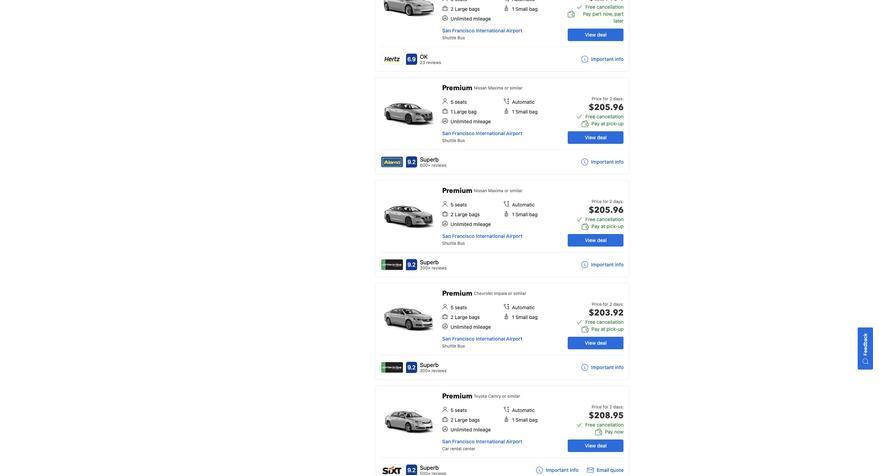 Task type: vqa. For each thing, say whether or not it's contained in the screenshot.
Passable 200+ Reviews
no



Task type: describe. For each thing, give the bounding box(es) containing it.
reviews for customer rating 9.2 superb element associated with supplied by rc - enterprise image corresponding to $203.92
[[432, 369, 447, 374]]

superb for supplied by rc - alamo image
[[420, 157, 439, 163]]

for for 3rd product card group
[[603, 199, 609, 204]]

supplied by rc - enterprise image for $203.92
[[381, 363, 403, 373]]

5 view from the top
[[585, 443, 596, 449]]

600+
[[420, 163, 431, 168]]

deal for view deal 'button' associated with product card group containing $203.92
[[597, 340, 607, 346]]

san for the san francisco international airport button corresponding to 4th product card group from the bottom of the page
[[442, 130, 451, 136]]

info for product card group containing $203.92
[[615, 365, 624, 371]]

1 small bag for product card group containing $203.92's the san francisco international airport button
[[512, 315, 538, 320]]

view deal for first view deal 'button' from the top
[[585, 32, 607, 38]]

23
[[420, 60, 425, 65]]

premium for customer rating 9.2 superb element related to supplied by sixt image
[[442, 392, 473, 401]]

1 for product card group containing $208.95
[[512, 417, 515, 423]]

supplied by sixt image
[[381, 466, 403, 476]]

seats for customer rating 9.2 superb element associated with supplied by rc - enterprise image corresponding to $203.92
[[455, 305, 467, 311]]

product card group containing ok
[[375, 0, 630, 72]]

free for 4th product card group from the bottom of the page view deal 'button'
[[586, 114, 596, 120]]

2 inside price for 2 days: $203.92
[[610, 302, 612, 307]]

cancellation for supplied by rc - alamo image
[[597, 114, 624, 120]]

1 1 small bag from the top
[[512, 6, 538, 12]]

car
[[442, 447, 449, 452]]

pay for view deal 'button' associated with product card group containing $203.92
[[592, 326, 600, 332]]

1 san francisco international airport button from the top
[[442, 28, 523, 34]]

at for view deal 'button' associated with product card group containing $203.92
[[601, 326, 606, 332]]

important info button for supplied by rc - enterprise image corresponding to $203.92
[[582, 364, 624, 371]]

san for product card group containing $203.92's the san francisco international airport button
[[442, 336, 451, 342]]

cancellation for supplied by sixt image
[[597, 422, 624, 428]]

view deal button for 3rd product card group
[[568, 234, 624, 247]]

superb for supplied by rc - enterprise image for $205.96
[[420, 259, 439, 266]]

reviews for customer rating 6.9 ok element
[[426, 60, 441, 65]]

9.2 for supplied by rc - enterprise image corresponding to $203.92
[[408, 365, 416, 371]]

reviews for customer rating 9.2 superb element related to supplied by rc - alamo image
[[432, 163, 447, 168]]

important info button for supplied by rc - enterprise image for $205.96
[[582, 262, 624, 269]]

san for first the san francisco international airport button from the top
[[442, 28, 451, 33]]

1 for 4th product card group from the bottom of the page
[[512, 109, 515, 115]]

francisco for product card group containing $208.95's the san francisco international airport button
[[452, 439, 475, 445]]

unlimited mileage for supplied by rc - enterprise image for $205.96
[[451, 221, 491, 227]]

1 part from the left
[[593, 11, 602, 17]]

1 international from the top
[[476, 28, 505, 33]]

price for 3rd product card group
[[592, 199, 602, 204]]

2 product card group from the top
[[375, 77, 630, 175]]

view deal for view deal 'button' for 3rd product card group
[[585, 237, 607, 243]]

important for 4th product card group from the bottom of the page
[[591, 159, 614, 165]]

free cancellation for supplied by rc - enterprise image corresponding to $203.92
[[586, 319, 624, 325]]

automatic for supplied by rc - alamo image
[[512, 99, 535, 105]]

$208.95
[[589, 410, 624, 422]]

pay at pick-up for 4th product card group from the bottom of the page view deal 'button'
[[592, 121, 624, 127]]

for for product card group containing $203.92
[[603, 302, 609, 307]]

view for important info button associated with supplied by rc - enterprise image for $205.96
[[585, 237, 596, 243]]

1 unlimited mileage from the top
[[451, 16, 491, 22]]

pay for product card group containing $208.95 view deal 'button'
[[605, 429, 613, 435]]

1 unlimited from the top
[[451, 16, 472, 22]]

superb 300+ reviews for $203.92
[[420, 362, 447, 374]]

3 5 seats from the top
[[451, 305, 467, 311]]

up for view deal 'button' for 3rd product card group
[[618, 224, 624, 229]]

1 small bag for the san francisco international airport button corresponding to 4th product card group from the bottom of the page
[[512, 109, 538, 115]]

premium nissan maxima or similar for 1 large bag
[[442, 83, 523, 93]]

quote
[[611, 468, 624, 474]]

pay at pick-up for view deal 'button' for 3rd product card group
[[592, 224, 624, 229]]

reviews for customer rating 9.2 superb element related to supplied by rc - enterprise image for $205.96
[[432, 266, 447, 271]]

francisco for first the san francisco international airport button from the top
[[452, 28, 475, 33]]

camry
[[488, 394, 501, 399]]

san francisco international airport car rental center
[[442, 439, 523, 452]]

nissan for 2 large bags
[[474, 188, 487, 194]]

product card group containing $208.95
[[375, 386, 630, 476]]

1 free cancellation from the top
[[586, 4, 624, 10]]

bag for supplied by sixt image
[[529, 417, 538, 423]]

1 view from the top
[[585, 32, 596, 38]]

deal for view deal 'button' for 3rd product card group
[[597, 237, 607, 243]]

supplied by rc - alamo image
[[381, 157, 403, 167]]

free for product card group containing $208.95 view deal 'button'
[[586, 422, 596, 428]]

unlimited mileage for supplied by rc - alamo image
[[451, 119, 491, 124]]

1 small bag for product card group containing $208.95's the san francisco international airport button
[[512, 417, 538, 423]]

1 for 3rd product card group
[[512, 212, 515, 218]]

price for 2 days: $208.95
[[589, 405, 624, 422]]

feedback
[[863, 334, 869, 356]]

or for view deal 'button' associated with product card group containing $203.92
[[508, 291, 513, 296]]

1 mileage from the top
[[474, 16, 491, 22]]

1 small from the top
[[516, 6, 528, 12]]

ok 23 reviews
[[420, 54, 441, 65]]

large for 3rd product card group
[[455, 212, 468, 218]]

5 for supplied by rc - enterprise image corresponding to $203.92
[[451, 305, 454, 311]]

san francisco international airport shuttle bus for the san francisco international airport button related to 3rd product card group
[[442, 233, 523, 246]]

unlimited for 4th product card group from the bottom of the page
[[451, 119, 472, 124]]

days: for 3rd product card group
[[614, 199, 624, 204]]

pay part now, part later
[[583, 11, 624, 24]]

2 large bags for $203.92
[[451, 315, 480, 320]]

5 for supplied by rc - enterprise image for $205.96
[[451, 202, 454, 208]]

supplied by hertz image
[[381, 54, 403, 65]]

1 bags from the top
[[469, 6, 480, 12]]

important info for supplied by rc - enterprise image for $205.96
[[591, 262, 624, 268]]

2 part from the left
[[615, 11, 624, 17]]

large for product card group containing $208.95
[[455, 417, 468, 423]]

free cancellation for supplied by rc - alamo image
[[586, 114, 624, 120]]

san francisco international airport shuttle bus for the san francisco international airport button corresponding to 4th product card group from the bottom of the page
[[442, 130, 523, 143]]

premium chevrolet impala or similar
[[442, 289, 527, 299]]

large for product card group containing $203.92
[[455, 315, 468, 320]]

airport for product card group containing $203.92's the san francisco international airport button
[[506, 336, 523, 342]]

price for 2 days: $203.92
[[589, 302, 624, 319]]

pay for first view deal 'button' from the top
[[583, 11, 592, 17]]

3 product card group from the top
[[375, 180, 630, 278]]

free for view deal 'button' associated with product card group containing $203.92
[[586, 319, 596, 325]]

1 5 seats from the top
[[451, 99, 467, 105]]

unlimited mileage for supplied by rc - enterprise image corresponding to $203.92
[[451, 324, 491, 330]]

francisco for the san francisco international airport button related to 3rd product card group
[[452, 233, 475, 239]]

for for 4th product card group from the bottom of the page
[[603, 96, 609, 101]]

up for 4th product card group from the bottom of the page view deal 'button'
[[618, 121, 624, 127]]

1 for product card group containing $203.92
[[512, 315, 515, 320]]

5 for supplied by sixt image
[[451, 408, 454, 414]]

automatic for supplied by rc - enterprise image corresponding to $203.92
[[512, 305, 535, 311]]

1 view deal button from the top
[[568, 29, 624, 41]]

important for 3rd product card group
[[591, 262, 614, 268]]

san francisco international airport button for 4th product card group from the bottom of the page
[[442, 130, 523, 136]]

4 5 seats from the top
[[451, 408, 467, 414]]



Task type: locate. For each thing, give the bounding box(es) containing it.
4 view deal button from the top
[[568, 337, 624, 350]]

email
[[597, 468, 609, 474]]

3 seats from the top
[[455, 305, 467, 311]]

0 vertical spatial at
[[601, 121, 606, 127]]

1 small bag
[[512, 6, 538, 12], [512, 109, 538, 115], [512, 212, 538, 218], [512, 315, 538, 320], [512, 417, 538, 423]]

0 vertical spatial supplied by rc - enterprise image
[[381, 260, 403, 270]]

1 small bag for the san francisco international airport button related to 3rd product card group
[[512, 212, 538, 218]]

3 airport from the top
[[506, 233, 523, 239]]

unlimited mileage for supplied by sixt image
[[451, 427, 491, 433]]

days: inside price for 2 days: $203.92
[[614, 302, 624, 307]]

300+
[[420, 266, 431, 271], [420, 369, 431, 374]]

toyota
[[474, 394, 487, 399]]

view deal button for 4th product card group from the bottom of the page
[[568, 131, 624, 144]]

francisco for product card group containing $203.92's the san francisco international airport button
[[452, 336, 475, 342]]

san francisco international airport button
[[442, 28, 523, 34], [442, 130, 523, 136], [442, 233, 523, 239], [442, 336, 523, 342], [442, 439, 523, 445]]

or
[[505, 85, 509, 91], [505, 188, 509, 194], [508, 291, 513, 296], [502, 394, 506, 399]]

2 international from the top
[[476, 130, 505, 136]]

international for 4th product card group from the bottom of the page
[[476, 130, 505, 136]]

1 product card group from the top
[[375, 0, 630, 72]]

2 vertical spatial pay at pick-up
[[592, 326, 624, 332]]

now,
[[603, 11, 614, 17]]

1 vertical spatial at
[[601, 224, 606, 229]]

supplied by rc - enterprise image
[[381, 260, 403, 270], [381, 363, 403, 373]]

small for supplied by sixt image
[[516, 417, 528, 423]]

2 seats from the top
[[455, 202, 467, 208]]

reviews inside the superb 600+ reviews
[[432, 163, 447, 168]]

customer rating 9.2 superb element for supplied by rc - enterprise image for $205.96
[[420, 258, 447, 267]]

3 san francisco international airport button from the top
[[442, 233, 523, 239]]

similar
[[510, 85, 523, 91], [510, 188, 523, 194], [514, 291, 527, 296], [508, 394, 520, 399]]

2 vertical spatial pick-
[[607, 326, 618, 332]]

0 vertical spatial 300+
[[420, 266, 431, 271]]

bags for $203.92
[[469, 315, 480, 320]]

2 inside price for 2 days: $208.95
[[610, 405, 612, 410]]

reviews
[[426, 60, 441, 65], [432, 163, 447, 168], [432, 266, 447, 271], [432, 369, 447, 374]]

shuttle for product card group containing $203.92
[[442, 344, 457, 349]]

superb 300+ reviews
[[420, 259, 447, 271], [420, 362, 447, 374]]

1 vertical spatial 300+
[[420, 369, 431, 374]]

4 customer rating 9.2 superb element from the top
[[420, 464, 447, 473]]

up
[[618, 121, 624, 127], [618, 224, 624, 229], [618, 326, 624, 332]]

2
[[451, 6, 454, 12], [610, 96, 612, 101], [610, 199, 612, 204], [451, 212, 454, 218], [610, 302, 612, 307], [451, 315, 454, 320], [610, 405, 612, 410], [451, 417, 454, 423]]

4 free cancellation from the top
[[586, 319, 624, 325]]

part up later
[[615, 11, 624, 17]]

1 maxima from the top
[[488, 85, 504, 91]]

2 large bags
[[451, 6, 480, 12], [451, 212, 480, 218], [451, 315, 480, 320], [451, 417, 480, 423]]

1 san from the top
[[442, 28, 451, 33]]

important for product card group containing $203.92
[[591, 365, 614, 371]]

4 superb from the top
[[420, 465, 439, 471]]

4 seats from the top
[[455, 408, 467, 414]]

pay at pick-up
[[592, 121, 624, 127], [592, 224, 624, 229], [592, 326, 624, 332]]

part left now,
[[593, 11, 602, 17]]

view for important info button corresponding to supplied by rc - alamo image
[[585, 135, 596, 141]]

at for 4th product card group from the bottom of the page view deal 'button'
[[601, 121, 606, 127]]

important info button
[[582, 56, 624, 63], [582, 159, 624, 166], [582, 262, 624, 269], [582, 364, 624, 371], [536, 467, 579, 474]]

center
[[463, 447, 476, 452]]

1 vertical spatial superb 300+ reviews
[[420, 362, 447, 374]]

pay now
[[605, 429, 624, 435]]

airport for the san francisco international airport button corresponding to 4th product card group from the bottom of the page
[[506, 130, 523, 136]]

impala
[[494, 291, 507, 296]]

1 2 large bags from the top
[[451, 6, 480, 12]]

1 vertical spatial premium nissan maxima or similar
[[442, 186, 523, 196]]

days:
[[614, 96, 624, 101], [614, 199, 624, 204], [614, 302, 624, 307], [614, 405, 624, 410]]

4 bags from the top
[[469, 417, 480, 423]]

francisco
[[452, 28, 475, 33], [452, 130, 475, 136], [452, 233, 475, 239], [452, 336, 475, 342], [452, 439, 475, 445]]

unlimited for product card group containing $203.92
[[451, 324, 472, 330]]

2 premium from the top
[[442, 186, 473, 196]]

4 unlimited mileage from the top
[[451, 324, 491, 330]]

3 small from the top
[[516, 212, 528, 218]]

5 san from the top
[[442, 439, 451, 445]]

5 for supplied by rc - alamo image
[[451, 99, 454, 105]]

5 san francisco international airport button from the top
[[442, 439, 523, 445]]

or for view deal 'button' for 3rd product card group
[[505, 188, 509, 194]]

maxima
[[488, 85, 504, 91], [488, 188, 504, 194]]

0 vertical spatial $205.96
[[589, 102, 624, 113]]

info for 4th product card group from the bottom of the page
[[615, 159, 624, 165]]

price for 2 days: $205.96 for 2 large bags
[[589, 199, 624, 216]]

2 9.2 from the top
[[408, 262, 416, 268]]

3 9.2 from the top
[[408, 365, 416, 371]]

1 vertical spatial nissan
[[474, 188, 487, 194]]

airport for product card group containing $208.95's the san francisco international airport button
[[506, 439, 523, 445]]

at
[[601, 121, 606, 127], [601, 224, 606, 229], [601, 326, 606, 332]]

or inside the premium toyota camry or similar
[[502, 394, 506, 399]]

superb 300+ reviews for $205.96
[[420, 259, 447, 271]]

free for view deal 'button' for 3rd product card group
[[586, 217, 596, 222]]

view for important info button corresponding to supplied by rc - enterprise image corresponding to $203.92
[[585, 340, 596, 346]]

unlimited mileage
[[451, 16, 491, 22], [451, 119, 491, 124], [451, 221, 491, 227], [451, 324, 491, 330], [451, 427, 491, 433]]

1 5 from the top
[[451, 99, 454, 105]]

pay
[[583, 11, 592, 17], [592, 121, 600, 127], [592, 224, 600, 229], [592, 326, 600, 332], [605, 429, 613, 435]]

cancellation for supplied by rc - enterprise image corresponding to $203.92
[[597, 319, 624, 325]]

san francisco international airport shuttle bus
[[442, 28, 523, 40], [442, 130, 523, 143], [442, 233, 523, 246], [442, 336, 523, 349]]

bag
[[529, 6, 538, 12], [468, 109, 477, 115], [529, 109, 538, 115], [529, 212, 538, 218], [529, 315, 538, 320], [529, 417, 538, 423]]

view
[[585, 32, 596, 38], [585, 135, 596, 141], [585, 237, 596, 243], [585, 340, 596, 346], [585, 443, 596, 449]]

bags
[[469, 6, 480, 12], [469, 212, 480, 218], [469, 315, 480, 320], [469, 417, 480, 423]]

1 view deal from the top
[[585, 32, 607, 38]]

2 vertical spatial at
[[601, 326, 606, 332]]

for inside price for 2 days: $208.95
[[603, 405, 609, 410]]

deal for first view deal 'button' from the top
[[597, 32, 607, 38]]

3 unlimited mileage from the top
[[451, 221, 491, 227]]

2 for from the top
[[603, 199, 609, 204]]

nissan
[[474, 85, 487, 91], [474, 188, 487, 194]]

4 automatic from the top
[[512, 408, 535, 414]]

2 300+ from the top
[[420, 369, 431, 374]]

now
[[615, 429, 624, 435]]

free
[[586, 4, 596, 10], [586, 114, 596, 120], [586, 217, 596, 222], [586, 319, 596, 325], [586, 422, 596, 428]]

pick-
[[607, 121, 618, 127], [607, 224, 618, 229], [607, 326, 618, 332]]

1 premium nissan maxima or similar from the top
[[442, 83, 523, 93]]

international
[[476, 28, 505, 33], [476, 130, 505, 136], [476, 233, 505, 239], [476, 336, 505, 342], [476, 439, 505, 445]]

2 vertical spatial up
[[618, 326, 624, 332]]

1 vertical spatial $205.96
[[589, 205, 624, 216]]

0 vertical spatial nissan
[[474, 85, 487, 91]]

bus for the san francisco international airport button related to 3rd product card group
[[458, 241, 465, 246]]

1 vertical spatial pick-
[[607, 224, 618, 229]]

5 small from the top
[[516, 417, 528, 423]]

1 cancellation from the top
[[597, 4, 624, 10]]

0 horizontal spatial part
[[593, 11, 602, 17]]

customer rating 6.9 ok element
[[420, 53, 441, 61]]

view deal
[[585, 32, 607, 38], [585, 135, 607, 141], [585, 237, 607, 243], [585, 340, 607, 346], [585, 443, 607, 449]]

premium
[[442, 83, 473, 93], [442, 186, 473, 196], [442, 289, 473, 299], [442, 392, 473, 401]]

6.9 element
[[406, 54, 417, 65]]

5 view deal button from the top
[[568, 440, 624, 453]]

premium nissan maxima or similar for 2 large bags
[[442, 186, 523, 196]]

premium for customer rating 9.2 superb element associated with supplied by rc - enterprise image corresponding to $203.92
[[442, 289, 473, 299]]

superb 600+ reviews
[[420, 157, 447, 168]]

days: for 4th product card group from the bottom of the page
[[614, 96, 624, 101]]

similar for product card group containing $203.92's the san francisco international airport button
[[514, 291, 527, 296]]

0 vertical spatial price for 2 days: $205.96
[[589, 96, 624, 113]]

view deal for product card group containing $208.95 view deal 'button'
[[585, 443, 607, 449]]

price inside price for 2 days: $208.95
[[592, 405, 602, 410]]

important info
[[591, 56, 624, 62], [591, 159, 624, 165], [591, 262, 624, 268], [591, 365, 624, 371], [546, 468, 579, 474]]

san
[[442, 28, 451, 33], [442, 130, 451, 136], [442, 233, 451, 239], [442, 336, 451, 342], [442, 439, 451, 445]]

0 vertical spatial up
[[618, 121, 624, 127]]

$205.96
[[589, 102, 624, 113], [589, 205, 624, 216]]

reviews inside ok 23 reviews
[[426, 60, 441, 65]]

price for 4th product card group from the bottom of the page
[[592, 96, 602, 101]]

2 view deal button from the top
[[568, 131, 624, 144]]

unlimited
[[451, 16, 472, 22], [451, 119, 472, 124], [451, 221, 472, 227], [451, 324, 472, 330], [451, 427, 472, 433]]

1 shuttle from the top
[[442, 35, 457, 40]]

3 1 small bag from the top
[[512, 212, 538, 218]]

similar inside the premium toyota camry or similar
[[508, 394, 520, 399]]

5 mileage from the top
[[474, 427, 491, 433]]

product card group containing $203.92
[[375, 283, 630, 380]]

for
[[603, 96, 609, 101], [603, 199, 609, 204], [603, 302, 609, 307], [603, 405, 609, 410]]

3 customer rating 9.2 superb element from the top
[[420, 361, 447, 370]]

large
[[455, 6, 468, 12], [454, 109, 467, 115], [455, 212, 468, 218], [455, 315, 468, 320], [455, 417, 468, 423]]

view deal for view deal 'button' associated with product card group containing $203.92
[[585, 340, 607, 346]]

0 vertical spatial pick-
[[607, 121, 618, 127]]

1 vertical spatial pay at pick-up
[[592, 224, 624, 229]]

part
[[593, 11, 602, 17], [615, 11, 624, 17]]

small for supplied by rc - alamo image
[[516, 109, 528, 115]]

3 international from the top
[[476, 233, 505, 239]]

cancellation
[[597, 4, 624, 10], [597, 114, 624, 120], [597, 217, 624, 222], [597, 319, 624, 325], [597, 422, 624, 428]]

2 shuttle from the top
[[442, 138, 457, 143]]

view deal button for product card group containing $208.95
[[568, 440, 624, 453]]

info for 3rd product card group
[[615, 262, 624, 268]]

up for view deal 'button' associated with product card group containing $203.92
[[618, 326, 624, 332]]

3 free cancellation from the top
[[586, 217, 624, 222]]

5 free from the top
[[586, 422, 596, 428]]

1 9.2 element from the top
[[406, 157, 417, 168]]

customer rating 9.2 superb element
[[420, 156, 447, 164], [420, 258, 447, 267], [420, 361, 447, 370], [420, 464, 447, 473]]

deal
[[597, 32, 607, 38], [597, 135, 607, 141], [597, 237, 607, 243], [597, 340, 607, 346], [597, 443, 607, 449]]

2 san from the top
[[442, 130, 451, 136]]

9.2 for supplied by rc - alamo image
[[408, 159, 416, 165]]

2 francisco from the top
[[452, 130, 475, 136]]

1 francisco from the top
[[452, 28, 475, 33]]

later
[[614, 18, 624, 24]]

2 2 large bags from the top
[[451, 212, 480, 218]]

pick- for important info button corresponding to supplied by rc - enterprise image corresponding to $203.92
[[607, 326, 618, 332]]

airport inside san francisco international airport car rental center
[[506, 439, 523, 445]]

4 view deal from the top
[[585, 340, 607, 346]]

3 automatic from the top
[[512, 305, 535, 311]]

premium nissan maxima or similar
[[442, 83, 523, 93], [442, 186, 523, 196]]

2 cancellation from the top
[[597, 114, 624, 120]]

2 5 from the top
[[451, 202, 454, 208]]

0 vertical spatial maxima
[[488, 85, 504, 91]]

mileage for product card group containing $208.95
[[474, 427, 491, 433]]

5
[[451, 99, 454, 105], [451, 202, 454, 208], [451, 305, 454, 311], [451, 408, 454, 414]]

pay inside pay part now, part later
[[583, 11, 592, 17]]

shuttle
[[442, 35, 457, 40], [442, 138, 457, 143], [442, 241, 457, 246], [442, 344, 457, 349]]

1 at from the top
[[601, 121, 606, 127]]

6.9
[[408, 56, 416, 62]]

1 vertical spatial maxima
[[488, 188, 504, 194]]

3 cancellation from the top
[[597, 217, 624, 222]]

international inside san francisco international airport car rental center
[[476, 439, 505, 445]]

automatic
[[512, 99, 535, 105], [512, 202, 535, 208], [512, 305, 535, 311], [512, 408, 535, 414]]

small for supplied by rc - enterprise image for $205.96
[[516, 212, 528, 218]]

4 bus from the top
[[458, 344, 465, 349]]

2 bags from the top
[[469, 212, 480, 218]]

ok
[[420, 54, 428, 60]]

superb
[[420, 157, 439, 163], [420, 259, 439, 266], [420, 362, 439, 369], [420, 465, 439, 471]]

1 9.2 from the top
[[408, 159, 416, 165]]

$203.92
[[589, 308, 624, 319]]

1 bus from the top
[[458, 35, 465, 40]]

3 bags from the top
[[469, 315, 480, 320]]

important
[[591, 56, 614, 62], [591, 159, 614, 165], [591, 262, 614, 268], [591, 365, 614, 371], [546, 468, 569, 474]]

1 large bag
[[451, 109, 477, 115]]

9.2 element for customer rating 9.2 superb element related to supplied by sixt image
[[406, 465, 417, 476]]

2 days: from the top
[[614, 199, 624, 204]]

superb inside the superb 600+ reviews
[[420, 157, 439, 163]]

4 2 large bags from the top
[[451, 417, 480, 423]]

airport
[[506, 28, 523, 33], [506, 130, 523, 136], [506, 233, 523, 239], [506, 336, 523, 342], [506, 439, 523, 445]]

0 vertical spatial pay at pick-up
[[592, 121, 624, 127]]

unlimited for product card group containing $208.95
[[451, 427, 472, 433]]

3 2 large bags from the top
[[451, 315, 480, 320]]

francisco inside san francisco international airport car rental center
[[452, 439, 475, 445]]

4 small from the top
[[516, 315, 528, 320]]

0 vertical spatial superb 300+ reviews
[[420, 259, 447, 271]]

price for product card group containing $203.92
[[592, 302, 602, 307]]

san francisco international airport button for product card group containing $203.92
[[442, 336, 523, 342]]

2 view deal from the top
[[585, 135, 607, 141]]

mileage
[[474, 16, 491, 22], [474, 119, 491, 124], [474, 221, 491, 227], [474, 324, 491, 330], [474, 427, 491, 433]]

5 product card group from the top
[[375, 386, 630, 476]]

deal for product card group containing $208.95 view deal 'button'
[[597, 443, 607, 449]]

2 bus from the top
[[458, 138, 465, 143]]

airport for first the san francisco international airport button from the top
[[506, 28, 523, 33]]

days: inside price for 2 days: $208.95
[[614, 405, 624, 410]]

automatic for supplied by rc - enterprise image for $205.96
[[512, 202, 535, 208]]

view deal button for product card group containing $203.92
[[568, 337, 624, 350]]

email quote
[[597, 468, 624, 474]]

maxima for bag
[[488, 85, 504, 91]]

price for 2 days: $205.96 for 1 large bag
[[589, 96, 624, 113]]

premium for customer rating 9.2 superb element related to supplied by rc - enterprise image for $205.96
[[442, 186, 473, 196]]

1 vertical spatial supplied by rc - enterprise image
[[381, 363, 403, 373]]

2 small from the top
[[516, 109, 528, 115]]

bus
[[458, 35, 465, 40], [458, 138, 465, 143], [458, 241, 465, 246], [458, 344, 465, 349]]

unlimited for 3rd product card group
[[451, 221, 472, 227]]

pick- for important info button associated with supplied by rc - enterprise image for $205.96
[[607, 224, 618, 229]]

san inside san francisco international airport car rental center
[[442, 439, 451, 445]]

3 superb from the top
[[420, 362, 439, 369]]

seats for customer rating 9.2 superb element related to supplied by rc - enterprise image for $205.96
[[455, 202, 467, 208]]

2 san francisco international airport shuttle bus from the top
[[442, 130, 523, 143]]

2 9.2 element from the top
[[406, 259, 417, 271]]

email quote button
[[587, 467, 624, 474]]

1
[[512, 6, 515, 12], [451, 109, 453, 115], [512, 109, 515, 115], [512, 212, 515, 218], [512, 315, 515, 320], [512, 417, 515, 423]]

4 days: from the top
[[614, 405, 624, 410]]

1 300+ from the top
[[420, 266, 431, 271]]

view deal for 4th product card group from the bottom of the page view deal 'button'
[[585, 135, 607, 141]]

bus for the san francisco international airport button corresponding to 4th product card group from the bottom of the page
[[458, 138, 465, 143]]

9.2
[[408, 159, 416, 165], [408, 262, 416, 268], [408, 365, 416, 371], [408, 468, 416, 474]]

small for supplied by rc - enterprise image corresponding to $203.92
[[516, 315, 528, 320]]

1 horizontal spatial part
[[615, 11, 624, 17]]

premium toyota camry or similar
[[442, 392, 520, 401]]

superb for supplied by rc - enterprise image corresponding to $203.92
[[420, 362, 439, 369]]

3 at from the top
[[601, 326, 606, 332]]

4 deal from the top
[[597, 340, 607, 346]]

or for 4th product card group from the bottom of the page view deal 'button'
[[505, 85, 509, 91]]

2 unlimited from the top
[[451, 119, 472, 124]]

san francisco international airport button for 3rd product card group
[[442, 233, 523, 239]]

chevrolet
[[474, 291, 493, 296]]

2 nissan from the top
[[474, 188, 487, 194]]

price inside price for 2 days: $203.92
[[592, 302, 602, 307]]

4 shuttle from the top
[[442, 344, 457, 349]]

free cancellation
[[586, 4, 624, 10], [586, 114, 624, 120], [586, 217, 624, 222], [586, 319, 624, 325], [586, 422, 624, 428]]

4 1 small bag from the top
[[512, 315, 538, 320]]

free cancellation for supplied by sixt image
[[586, 422, 624, 428]]

for inside price for 2 days: $203.92
[[603, 302, 609, 307]]

view deal button
[[568, 29, 624, 41], [568, 131, 624, 144], [568, 234, 624, 247], [568, 337, 624, 350], [568, 440, 624, 453]]

2 automatic from the top
[[512, 202, 535, 208]]

4 san francisco international airport button from the top
[[442, 336, 523, 342]]

1 price from the top
[[592, 96, 602, 101]]

bag for supplied by rc - enterprise image corresponding to $203.92
[[529, 315, 538, 320]]

1 $205.96 from the top
[[589, 102, 624, 113]]

2 supplied by rc - enterprise image from the top
[[381, 363, 403, 373]]

price
[[592, 96, 602, 101], [592, 199, 602, 204], [592, 302, 602, 307], [592, 405, 602, 410]]

similar inside premium chevrolet impala or similar
[[514, 291, 527, 296]]

9.2 element
[[406, 157, 417, 168], [406, 259, 417, 271], [406, 362, 417, 373], [406, 465, 417, 476]]

1 customer rating 9.2 superb element from the top
[[420, 156, 447, 164]]

0 vertical spatial premium nissan maxima or similar
[[442, 83, 523, 93]]

3 san francisco international airport shuttle bus from the top
[[442, 233, 523, 246]]

4 mileage from the top
[[474, 324, 491, 330]]

1 airport from the top
[[506, 28, 523, 33]]

5 airport from the top
[[506, 439, 523, 445]]

2 large bags for $205.96
[[451, 212, 480, 218]]

important info for supplied by rc - alamo image
[[591, 159, 624, 165]]

300+ for $205.96
[[420, 266, 431, 271]]

2 $205.96 from the top
[[589, 205, 624, 216]]

product card group
[[375, 0, 630, 72], [375, 77, 630, 175], [375, 180, 630, 278], [375, 283, 630, 380], [375, 386, 630, 476]]

1 vertical spatial price for 2 days: $205.96
[[589, 199, 624, 216]]

9.2 for supplied by sixt image
[[408, 468, 416, 474]]

4 free from the top
[[586, 319, 596, 325]]

small
[[516, 6, 528, 12], [516, 109, 528, 115], [516, 212, 528, 218], [516, 315, 528, 320], [516, 417, 528, 423]]

2 5 seats from the top
[[451, 202, 467, 208]]

$205.96 for 2 large bags
[[589, 205, 624, 216]]

deal for 4th product card group from the bottom of the page view deal 'button'
[[597, 135, 607, 141]]

free for first view deal 'button' from the top
[[586, 4, 596, 10]]

or inside premium chevrolet impala or similar
[[508, 291, 513, 296]]

1 vertical spatial up
[[618, 224, 624, 229]]

customer rating 9.2 superb element for supplied by rc - alamo image
[[420, 156, 447, 164]]

supplied by rc - enterprise image for $205.96
[[381, 260, 403, 270]]

1 premium from the top
[[442, 83, 473, 93]]

1 free from the top
[[586, 4, 596, 10]]

rental
[[451, 447, 462, 452]]

5 unlimited from the top
[[451, 427, 472, 433]]

feedback button
[[858, 328, 874, 370]]

san francisco international airport button for product card group containing $208.95
[[442, 439, 523, 445]]

3 premium from the top
[[442, 289, 473, 299]]

seats
[[455, 99, 467, 105], [455, 202, 467, 208], [455, 305, 467, 311], [455, 408, 467, 414]]

9.2 element for customer rating 9.2 superb element related to supplied by rc - enterprise image for $205.96
[[406, 259, 417, 271]]

bag for supplied by rc - alamo image
[[529, 109, 538, 115]]

4 price from the top
[[592, 405, 602, 410]]

mileage for 4th product card group from the bottom of the page
[[474, 119, 491, 124]]

airport for the san francisco international airport button related to 3rd product card group
[[506, 233, 523, 239]]

5 seats
[[451, 99, 467, 105], [451, 202, 467, 208], [451, 305, 467, 311], [451, 408, 467, 414]]

price for 2 days: $205.96
[[589, 96, 624, 113], [589, 199, 624, 216]]

2 san francisco international airport button from the top
[[442, 130, 523, 136]]

info
[[615, 56, 624, 62], [615, 159, 624, 165], [615, 262, 624, 268], [615, 365, 624, 371], [570, 468, 579, 474]]



